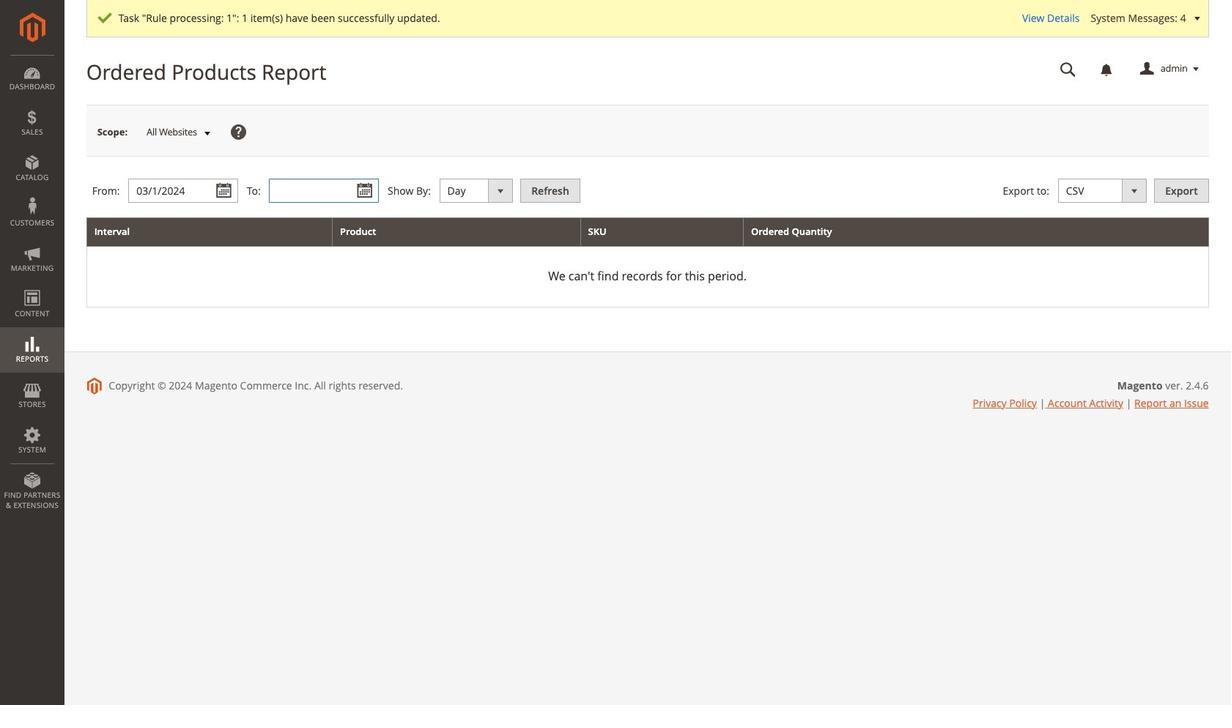 Task type: locate. For each thing, give the bounding box(es) containing it.
None text field
[[1050, 56, 1087, 82], [128, 179, 238, 203], [1050, 56, 1087, 82], [128, 179, 238, 203]]

None text field
[[269, 179, 379, 203]]

magento admin panel image
[[19, 12, 45, 43]]

menu bar
[[0, 55, 65, 518]]



